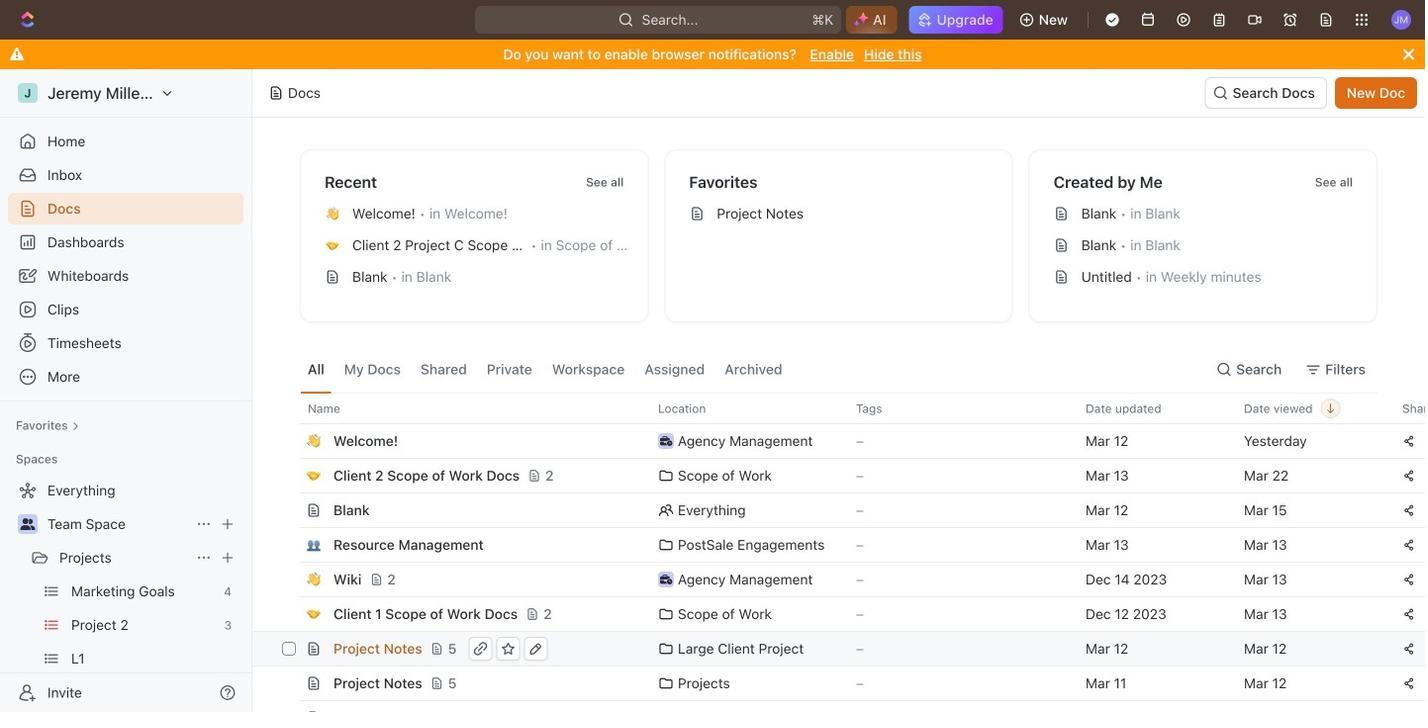 Task type: describe. For each thing, give the bounding box(es) containing it.
jeremy miller's workspace, , element
[[18, 83, 38, 103]]

user group image
[[20, 519, 35, 531]]

tree inside sidebar navigation
[[8, 475, 244, 713]]

business time image
[[660, 437, 673, 447]]



Task type: vqa. For each thing, say whether or not it's contained in the screenshot.
PRIVACY
no



Task type: locate. For each thing, give the bounding box(es) containing it.
sidebar navigation
[[0, 69, 256, 713]]

tree
[[8, 475, 244, 713]]

tab list
[[300, 347, 791, 393]]

business time image
[[660, 575, 673, 585]]

row
[[278, 393, 1426, 425], [278, 424, 1426, 459], [278, 458, 1426, 494], [278, 493, 1426, 529], [278, 528, 1426, 563], [278, 562, 1426, 598], [278, 597, 1426, 633], [252, 632, 1426, 667], [278, 666, 1426, 702], [278, 701, 1426, 713]]

table
[[252, 393, 1426, 713]]

cell
[[278, 702, 300, 713]]



